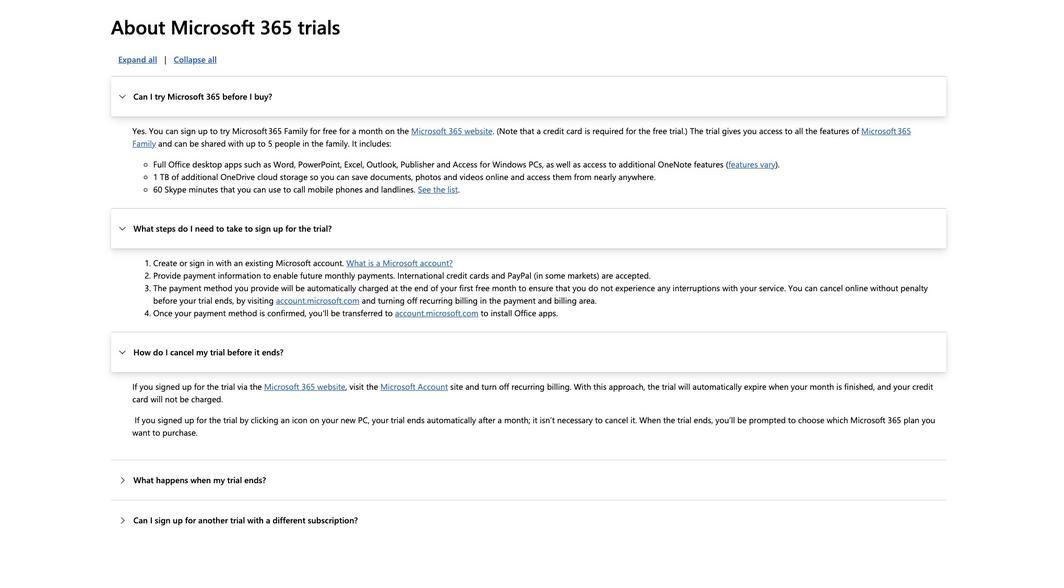 Task type: locate. For each thing, give the bounding box(es) containing it.
for left trial?
[[285, 223, 296, 234]]

0 horizontal spatial account.microsoft.com link
[[276, 295, 360, 306]]

is inside create or sign in with an existing microsoft account. what is a microsoft account? provide payment information to enable future monthly payments. international credit cards and paypal (in some markets) are accepted.
[[368, 257, 374, 268]]

when right "happens"
[[191, 475, 211, 486]]

1 horizontal spatial try
[[220, 125, 230, 136]]

up inside if you signed up for the trial by clicking an icon on your new pc, your trial ends automatically after a month; it isn't necessary to cancel it. when the trial ends, you'll be prompted to choose which microsoft 365 plan you want to purchase.
[[185, 415, 194, 425]]

0 vertical spatial what
[[133, 223, 154, 234]]

of
[[852, 125, 859, 136], [172, 171, 179, 182], [431, 282, 438, 293]]

0 vertical spatial will
[[281, 282, 293, 293]]

you up "want"
[[142, 415, 155, 425]]

2 vertical spatial access
[[527, 171, 551, 182]]

all inside "button"
[[208, 54, 217, 65]]

credit for a
[[543, 125, 564, 136]]

by left 'clicking'
[[240, 415, 249, 425]]

can
[[133, 91, 148, 102], [133, 515, 148, 526]]

the
[[690, 125, 704, 136], [153, 282, 167, 293]]

payment down provide
[[169, 282, 201, 293]]

2 vertical spatial in
[[480, 295, 487, 306]]

1 vertical spatial by
[[240, 415, 249, 425]]

card left "required"
[[567, 125, 583, 136]]

charged
[[359, 282, 389, 293]]

credit for international
[[447, 270, 467, 281]]

office
[[168, 159, 190, 170], [515, 307, 536, 318]]

2 horizontal spatial free
[[653, 125, 667, 136]]

1 horizontal spatial that
[[520, 125, 535, 136]]

trial inside what happens when my trial ends? dropdown button
[[227, 475, 242, 486]]

method
[[204, 282, 233, 293], [228, 307, 257, 318]]

2 vertical spatial credit
[[913, 381, 934, 392]]

up
[[198, 125, 208, 136], [246, 138, 256, 149], [273, 223, 283, 234], [182, 381, 192, 392], [185, 415, 194, 425], [173, 515, 183, 526]]

trial inside the payment method you provide will be automatically charged at the end of your first free month to ensure that you do not experience any interruptions with your service. you can cancel online without penalty before your trial ends, by visiting
[[198, 295, 213, 306]]

2 vertical spatial month
[[810, 381, 834, 392]]

month up the choose
[[810, 381, 834, 392]]

up up purchase.
[[185, 415, 194, 425]]

shared
[[201, 138, 226, 149]]

which
[[827, 415, 848, 425]]

1 vertical spatial of
[[172, 171, 179, 182]]

such
[[244, 159, 261, 170]]

0 horizontal spatial ends,
[[215, 295, 234, 306]]

1 billing from the left
[[455, 295, 478, 306]]

icon
[[292, 415, 308, 425]]

with
[[228, 138, 244, 149], [216, 257, 232, 268], [723, 282, 738, 293], [247, 515, 264, 526]]

collapse all
[[174, 54, 217, 65]]

billing
[[455, 295, 478, 306], [554, 295, 577, 306]]

1 vertical spatial signed
[[158, 415, 182, 425]]

1 vertical spatial that
[[220, 184, 235, 195]]

1 vertical spatial card
[[132, 394, 148, 405]]

1 vertical spatial it
[[533, 415, 538, 425]]

2 can from the top
[[133, 515, 148, 526]]

in
[[303, 138, 309, 149], [207, 257, 214, 268], [480, 295, 487, 306]]

free up family.
[[323, 125, 337, 136]]

is up payments.
[[368, 257, 374, 268]]

account.microsoft.com link down account.microsoft.com and turning off recurring billing in the payment and billing area.
[[395, 307, 479, 318]]

as up 'cloud'
[[263, 159, 271, 170]]

0 vertical spatial online
[[486, 171, 509, 182]]

recurring inside site and turn off recurring billing. with this approach, the trial will automatically expire when your month is finished, and your credit card will not be charged.
[[512, 381, 545, 392]]

1 vertical spatial office
[[515, 307, 536, 318]]

access
[[759, 125, 783, 136], [583, 159, 607, 170], [527, 171, 551, 182]]

my
[[196, 347, 208, 358], [213, 475, 225, 486]]

0 vertical spatial recurring
[[420, 295, 453, 306]]

0 horizontal spatial card
[[132, 394, 148, 405]]

my inside what happens when my trial ends? dropdown button
[[213, 475, 225, 486]]

can up "phones"
[[337, 171, 350, 182]]

that right (note
[[520, 125, 535, 136]]

365 inside dropdown button
[[206, 91, 220, 102]]

month for will
[[492, 282, 517, 293]]

).
[[776, 159, 780, 170]]

service.
[[759, 282, 786, 293]]

1 horizontal spatial account.microsoft.com
[[395, 307, 479, 318]]

billing down first
[[455, 295, 478, 306]]

photos
[[415, 171, 441, 182]]

without
[[871, 282, 899, 293]]

1 vertical spatial ends,
[[694, 415, 713, 425]]

2 vertical spatial cancel
[[605, 415, 628, 425]]

account.microsoft.com down account.microsoft.com and turning off recurring billing in the payment and billing area.
[[395, 307, 479, 318]]

all inside button
[[148, 54, 157, 65]]

1 horizontal spatial will
[[281, 282, 293, 293]]

an left icon
[[281, 415, 290, 425]]

vary
[[761, 159, 776, 170]]

access up nearly
[[583, 159, 607, 170]]

trial left gives on the top of the page
[[706, 125, 720, 136]]

word,
[[274, 159, 296, 170]]

0 horizontal spatial month
[[359, 125, 383, 136]]

2 horizontal spatial will
[[678, 381, 691, 392]]

your right the once
[[175, 307, 191, 318]]

month;
[[504, 415, 531, 425]]

anywhere.
[[619, 171, 656, 182]]

ends, inside if you signed up for the trial by clicking an icon on your new pc, your trial ends automatically after a month; it isn't necessary to cancel it. when the trial ends, you'll be prompted to choose which microsoft 365 plan you want to purchase.
[[694, 415, 713, 425]]

off right turn
[[499, 381, 509, 392]]

365 up icon
[[302, 381, 315, 392]]

it up if you signed up for the trial via the microsoft 365 website , visit the microsoft account
[[254, 347, 260, 358]]

that down some
[[556, 282, 570, 293]]

at
[[391, 282, 398, 293]]

when right expire
[[769, 381, 789, 392]]

trial inside how do i cancel my trial before it ends? dropdown button
[[210, 347, 225, 358]]

recurring left billing.
[[512, 381, 545, 392]]

0 vertical spatial office
[[168, 159, 190, 170]]

you inside the payment method you provide will be automatically charged at the end of your first free month to ensure that you do not experience any interruptions with your service. you can cancel online without penalty before your trial ends, by visiting
[[789, 282, 803, 293]]

them
[[553, 171, 572, 182]]

if for if you signed up for the trial by clicking an icon on your new pc, your trial ends automatically after a month; it isn't necessary to cancel it. when the trial ends, you'll be prompted to choose which microsoft 365 plan you want to purchase.
[[135, 415, 140, 425]]

card inside site and turn off recurring billing. with this approach, the trial will automatically expire when your month is finished, and your credit card will not be charged.
[[132, 394, 148, 405]]

for inside if you signed up for the trial by clicking an icon on your new pc, your trial ends automatically after a month; it isn't necessary to cancel it. when the trial ends, you'll be prompted to choose which microsoft 365 plan you want to purchase.
[[196, 415, 207, 425]]

1 horizontal spatial as
[[546, 159, 554, 170]]

off for turning
[[407, 295, 417, 306]]

do inside the payment method you provide will be automatically charged at the end of your first free month to ensure that you do not experience any interruptions with your service. you can cancel online without penalty before your trial ends, by visiting
[[589, 282, 599, 293]]

1 horizontal spatial month
[[492, 282, 517, 293]]

family inside microsoft 365 family
[[132, 138, 156, 149]]

any
[[658, 282, 671, 293]]

0 vertical spatial not
[[601, 282, 613, 293]]

0 vertical spatial ends,
[[215, 295, 234, 306]]

1 vertical spatial microsoft 365 website link
[[264, 381, 345, 392]]

the right "trial.)" on the right
[[690, 125, 704, 136]]

method down the information
[[204, 282, 233, 293]]

with up the information
[[216, 257, 232, 268]]

0 horizontal spatial account.microsoft.com
[[276, 295, 360, 306]]

access down pcs,
[[527, 171, 551, 182]]

0 vertical spatial off
[[407, 295, 417, 306]]

and can be shared with up to 5 people in the family. it includes:
[[156, 138, 391, 149]]

1 vertical spatial online
[[846, 282, 868, 293]]

account?
[[420, 257, 453, 268]]

interruptions
[[673, 282, 720, 293]]

1 horizontal spatial of
[[431, 282, 438, 293]]

1 vertical spatial the
[[153, 282, 167, 293]]

account.microsoft.com link for to install office apps.
[[395, 307, 479, 318]]

how do i cancel my trial before it ends? button
[[111, 333, 947, 372]]

cloud
[[257, 171, 278, 182]]

additional
[[619, 159, 656, 170], [181, 171, 218, 182]]

ends,
[[215, 295, 234, 306], [694, 415, 713, 425]]

0 vertical spatial in
[[303, 138, 309, 149]]

use
[[269, 184, 281, 195]]

credit inside site and turn off recurring billing. with this approach, the trial will automatically expire when your month is finished, and your credit card will not be charged.
[[913, 381, 934, 392]]

for up charged.
[[194, 381, 205, 392]]

month up includes:
[[359, 125, 383, 136]]

pcs,
[[529, 159, 544, 170]]

for up family.
[[339, 125, 350, 136]]

1 vertical spatial account.microsoft.com link
[[395, 307, 479, 318]]

0 horizontal spatial microsoft 365 website link
[[264, 381, 345, 392]]

trial left 'clicking'
[[223, 415, 237, 425]]

the
[[397, 125, 409, 136], [639, 125, 651, 136], [806, 125, 818, 136], [312, 138, 324, 149], [433, 184, 445, 195], [299, 223, 311, 234], [400, 282, 412, 293], [489, 295, 501, 306], [207, 381, 219, 392], [250, 381, 262, 392], [366, 381, 378, 392], [648, 381, 660, 392], [209, 415, 221, 425], [664, 415, 675, 425]]

an inside create or sign in with an existing microsoft account. what is a microsoft account? provide payment information to enable future monthly payments. international credit cards and paypal (in some markets) are accepted.
[[234, 257, 243, 268]]

microsoft up 'clicking'
[[264, 381, 299, 392]]

cancel inside dropdown button
[[170, 347, 194, 358]]

2 vertical spatial automatically
[[427, 415, 476, 425]]

what for what happens when my trial ends?
[[133, 475, 154, 486]]

month inside site and turn off recurring billing. with this approach, the trial will automatically expire when your month is finished, and your credit card will not be charged.
[[810, 381, 834, 392]]

if inside if you signed up for the trial by clicking an icon on your new pc, your trial ends automatically after a month; it isn't necessary to cancel it. when the trial ends, you'll be prompted to choose which microsoft 365 plan you want to purchase.
[[135, 415, 140, 425]]

a up payments.
[[376, 257, 380, 268]]

a inside create or sign in with an existing microsoft account. what is a microsoft account? provide payment information to enable future monthly payments. international credit cards and paypal (in some markets) are accepted.
[[376, 257, 380, 268]]

be
[[190, 138, 199, 149], [296, 282, 305, 293], [331, 307, 340, 318], [180, 394, 189, 405], [738, 415, 747, 425]]

skype
[[165, 184, 186, 195]]

0 horizontal spatial all
[[148, 54, 157, 65]]

before inside the payment method you provide will be automatically charged at the end of your first free month to ensure that you do not experience any interruptions with your service. you can cancel online without penalty before your trial ends, by visiting
[[153, 295, 177, 306]]

up left 5
[[246, 138, 256, 149]]

all
[[148, 54, 157, 65], [208, 54, 217, 65], [795, 125, 803, 136]]

trial inside can i sign up for another trial with a different subscription? dropdown button
[[230, 515, 245, 526]]

the inside what steps do i need to take to sign up for the trial? dropdown button
[[299, 223, 311, 234]]

if
[[132, 381, 137, 392], [135, 415, 140, 425]]

0 vertical spatial if
[[132, 381, 137, 392]]

sign inside can i sign up for another trial with a different subscription? dropdown button
[[155, 515, 171, 526]]

2 microsoft 365 from the left
[[862, 125, 911, 136]]

2 vertical spatial do
[[153, 347, 163, 358]]

sign right take
[[255, 223, 271, 234]]

account.microsoft.com and turning off recurring billing in the payment and billing area.
[[276, 295, 597, 306]]

the inside the payment method you provide will be automatically charged at the end of your first free month to ensure that you do not experience any interruptions with your service. you can cancel online without penalty before your trial ends, by visiting
[[153, 282, 167, 293]]

1 horizontal spatial additional
[[619, 159, 656, 170]]

is inside site and turn off recurring billing. with this approach, the trial will automatically expire when your month is finished, and your credit card will not be charged.
[[837, 381, 842, 392]]

collapse
[[174, 54, 206, 65]]

full
[[153, 159, 166, 170]]

trial right when
[[678, 415, 692, 425]]

(
[[726, 159, 729, 170]]

recurring down the end
[[420, 295, 453, 306]]

automatically up you'll
[[693, 381, 742, 392]]

be right you'll at bottom
[[331, 307, 340, 318]]

1 horizontal spatial an
[[281, 415, 290, 425]]

2 horizontal spatial that
[[556, 282, 570, 293]]

cancel inside if you signed up for the trial by clicking an icon on your new pc, your trial ends automatically after a month; it isn't necessary to cancel it. when the trial ends, you'll be prompted to choose which microsoft 365 plan you want to purchase.
[[605, 415, 628, 425]]

steps
[[156, 223, 176, 234]]

are
[[602, 270, 613, 281]]

be inside site and turn off recurring billing. with this approach, the trial will automatically expire when your month is finished, and your credit card will not be charged.
[[180, 394, 189, 405]]

for inside full office desktop apps such as word, powerpoint, excel, outlook, publisher and access for windows pcs, as well as access to additional onenote features ( features vary ). 1 tb of additional onedrive cloud storage so you can save documents, photos and videos online and access them from nearly anywhere. 60 skype minutes that you can use to call mobile phones and landlines. see the list .
[[480, 159, 490, 170]]

before
[[222, 91, 247, 102], [153, 295, 177, 306], [227, 347, 252, 358]]

credit up first
[[447, 270, 467, 281]]

payment
[[183, 270, 216, 281], [169, 282, 201, 293], [503, 295, 536, 306], [194, 307, 226, 318]]

microsoft 365 website link up icon
[[264, 381, 345, 392]]

microsoft right which
[[851, 415, 886, 425]]

credit up plan
[[913, 381, 934, 392]]

up up existing
[[273, 223, 283, 234]]

powerpoint,
[[298, 159, 342, 170]]

documents,
[[370, 171, 413, 182]]

2 horizontal spatial in
[[480, 295, 487, 306]]

for down charged.
[[196, 415, 207, 425]]

ends, left you'll
[[694, 415, 713, 425]]

1 horizontal spatial when
[[769, 381, 789, 392]]

0 horizontal spatial .
[[458, 184, 460, 195]]

1 horizontal spatial not
[[601, 282, 613, 293]]

be right you'll
[[738, 415, 747, 425]]

account.microsoft.com up you'll at bottom
[[276, 295, 360, 306]]

group
[[111, 49, 224, 70]]

1 horizontal spatial my
[[213, 475, 225, 486]]

ends, down the information
[[215, 295, 234, 306]]

1 microsoft 365 from the left
[[232, 125, 282, 136]]

for up powerpoint,
[[310, 125, 321, 136]]

off inside site and turn off recurring billing. with this approach, the trial will automatically expire when your month is finished, and your credit card will not be charged.
[[499, 381, 509, 392]]

automatically inside the payment method you provide will be automatically charged at the end of your first free month to ensure that you do not experience any interruptions with your service. you can cancel online without penalty before your trial ends, by visiting
[[307, 282, 356, 293]]

you
[[149, 125, 163, 136], [789, 282, 803, 293]]

pc,
[[358, 415, 370, 425]]

a left different
[[266, 515, 270, 526]]

can i try microsoft 365 before i buy? button
[[111, 77, 947, 116]]

up up shared
[[198, 125, 208, 136]]

can i try microsoft 365 before i buy?
[[133, 91, 272, 102]]

1 horizontal spatial billing
[[554, 295, 577, 306]]

be left charged.
[[180, 394, 189, 405]]

can left shared
[[174, 138, 187, 149]]

0 horizontal spatial when
[[191, 475, 211, 486]]

once your payment method is confirmed, you'll be transferred to account.microsoft.com to install office apps.
[[153, 307, 558, 318]]

in right or
[[207, 257, 214, 268]]

that down onedrive
[[220, 184, 235, 195]]

trial?
[[313, 223, 332, 234]]

billing.
[[547, 381, 572, 392]]

isn't
[[540, 415, 555, 425]]

account.microsoft.com
[[276, 295, 360, 306], [395, 307, 479, 318]]

trial inside site and turn off recurring billing. with this approach, the trial will automatically expire when your month is finished, and your credit card will not be charged.
[[662, 381, 676, 392]]

2 billing from the left
[[554, 295, 577, 306]]

my up charged.
[[196, 347, 208, 358]]

0 vertical spatial it
[[254, 347, 260, 358]]

on up includes:
[[385, 125, 395, 136]]

1 vertical spatial before
[[153, 295, 177, 306]]

online inside the payment method you provide will be automatically charged at the end of your first free month to ensure that you do not experience any interruptions with your service. you can cancel online without penalty before your trial ends, by visiting
[[846, 282, 868, 293]]

charged.
[[191, 394, 223, 405]]

office left apps.
[[515, 307, 536, 318]]

signed inside if you signed up for the trial by clicking an icon on your new pc, your trial ends automatically after a month; it isn't necessary to cancel it. when the trial ends, you'll be prompted to choose which microsoft 365 plan you want to purchase.
[[158, 415, 182, 425]]

1 vertical spatial recurring
[[512, 381, 545, 392]]

1 can from the top
[[133, 91, 148, 102]]

can for can i sign up for another trial with a different subscription?
[[133, 515, 148, 526]]

online left without
[[846, 282, 868, 293]]

access up 'vary'
[[759, 125, 783, 136]]

3 as from the left
[[573, 159, 581, 170]]

office up the tb
[[168, 159, 190, 170]]

(in
[[534, 270, 543, 281]]

microsoft 365 inside microsoft 365 family
[[862, 125, 911, 136]]

for up videos
[[480, 159, 490, 170]]

save
[[352, 171, 368, 182]]

month down paypal at the top of the page
[[492, 282, 517, 293]]

a right after
[[498, 415, 502, 425]]

well
[[556, 159, 571, 170]]

1 horizontal spatial all
[[208, 54, 217, 65]]

2 horizontal spatial credit
[[913, 381, 934, 392]]

with right interruptions
[[723, 282, 738, 293]]

1 horizontal spatial ends,
[[694, 415, 713, 425]]

0 horizontal spatial recurring
[[420, 295, 453, 306]]

can
[[166, 125, 178, 136], [174, 138, 187, 149], [337, 171, 350, 182], [253, 184, 266, 195], [805, 282, 818, 293]]

0 horizontal spatial off
[[407, 295, 417, 306]]

family down yes.
[[132, 138, 156, 149]]

can i sign up for another trial with a different subscription?
[[133, 515, 358, 526]]

end
[[414, 282, 428, 293]]

0 vertical spatial the
[[690, 125, 704, 136]]

1 vertical spatial method
[[228, 307, 257, 318]]

2 horizontal spatial cancel
[[820, 282, 843, 293]]

0 vertical spatial you
[[149, 125, 163, 136]]

visiting
[[248, 295, 274, 306]]

1 horizontal spatial online
[[846, 282, 868, 293]]

not up purchase.
[[165, 394, 177, 405]]

1 vertical spatial month
[[492, 282, 517, 293]]

2 horizontal spatial do
[[589, 282, 599, 293]]

recurring for billing.
[[512, 381, 545, 392]]

ends? up if you signed up for the trial via the microsoft 365 website , visit the microsoft account
[[262, 347, 284, 358]]

0 vertical spatial account.microsoft.com link
[[276, 295, 360, 306]]

card up "want"
[[132, 394, 148, 405]]

is down "visiting"
[[260, 307, 265, 318]]

all for collapse all
[[208, 54, 217, 65]]

by inside the payment method you provide will be automatically charged at the end of your first free month to ensure that you do not experience any interruptions with your service. you can cancel online without penalty before your trial ends, by visiting
[[236, 295, 245, 306]]

1 vertical spatial in
[[207, 257, 214, 268]]

additional up minutes
[[181, 171, 218, 182]]

your left first
[[441, 282, 457, 293]]

0 vertical spatial website
[[465, 125, 493, 136]]

signed for if you signed up for the trial via the microsoft 365 website , visit the microsoft account
[[155, 381, 180, 392]]

with inside dropdown button
[[247, 515, 264, 526]]

.
[[493, 125, 494, 136], [458, 184, 460, 195]]

area.
[[579, 295, 597, 306]]

credit inside create or sign in with an existing microsoft account. what is a microsoft account? provide payment information to enable future monthly payments. international credit cards and paypal (in some markets) are accepted.
[[447, 270, 467, 281]]

month inside the payment method you provide will be automatically charged at the end of your first free month to ensure that you do not experience any interruptions with your service. you can cancel online without penalty before your trial ends, by visiting
[[492, 282, 517, 293]]

see the list link
[[418, 184, 458, 195]]

accepted.
[[616, 270, 651, 281]]

0 vertical spatial family
[[284, 125, 308, 136]]

1 horizontal spatial microsoft 365 website link
[[411, 125, 493, 136]]

gives
[[722, 125, 741, 136]]

and right cards
[[492, 270, 505, 281]]

can down 'cloud'
[[253, 184, 266, 195]]

will inside the payment method you provide will be automatically charged at the end of your first free month to ensure that you do not experience any interruptions with your service. you can cancel online without penalty before your trial ends, by visiting
[[281, 282, 293, 293]]

2 vertical spatial of
[[431, 282, 438, 293]]

try inside can i try microsoft 365 before i buy? dropdown button
[[155, 91, 165, 102]]

microsoft inside dropdown button
[[168, 91, 204, 102]]

trial up how do i cancel my trial before it ends?
[[198, 295, 213, 306]]

1 horizontal spatial microsoft 365
[[862, 125, 911, 136]]

and down charged
[[362, 295, 376, 306]]

if you signed up for the trial by clicking an icon on your new pc, your trial ends automatically after a month; it isn't necessary to cancel it. when the trial ends, you'll be prompted to choose which microsoft 365 plan you want to purchase.
[[132, 415, 936, 438]]

credit up well
[[543, 125, 564, 136]]

what for what steps do i need to take to sign up for the trial?
[[133, 223, 154, 234]]

what inside create or sign in with an existing microsoft account. what is a microsoft account? provide payment information to enable future monthly payments. international credit cards and paypal (in some markets) are accepted.
[[346, 257, 366, 268]]

365 down the collapse all "button"
[[206, 91, 220, 102]]

0 horizontal spatial of
[[172, 171, 179, 182]]

you down the information
[[235, 282, 249, 293]]

1 vertical spatial credit
[[447, 270, 467, 281]]

subscription?
[[308, 515, 358, 526]]

1 vertical spatial automatically
[[693, 381, 742, 392]]

not inside site and turn off recurring billing. with this approach, the trial will automatically expire when your month is finished, and your credit card will not be charged.
[[165, 394, 177, 405]]

be left shared
[[190, 138, 199, 149]]

0 horizontal spatial as
[[263, 159, 271, 170]]

do right how
[[153, 347, 163, 358]]

can right yes.
[[166, 125, 178, 136]]

signed for if you signed up for the trial by clicking an icon on your new pc, your trial ends automatically after a month; it isn't necessary to cancel it. when the trial ends, you'll be prompted to choose which microsoft 365 plan you want to purchase.
[[158, 415, 182, 425]]

0 vertical spatial credit
[[543, 125, 564, 136]]

payment inside create or sign in with an existing microsoft account. what is a microsoft account? provide payment information to enable future monthly payments. international credit cards and paypal (in some markets) are accepted.
[[183, 270, 216, 281]]

people
[[275, 138, 300, 149]]

ensure
[[529, 282, 554, 293]]

1 vertical spatial when
[[191, 475, 211, 486]]

. down videos
[[458, 184, 460, 195]]

0 vertical spatial that
[[520, 125, 535, 136]]

before up via
[[227, 347, 252, 358]]

365 left the trials
[[260, 14, 292, 39]]

0 vertical spatial by
[[236, 295, 245, 306]]

office inside full office desktop apps such as word, powerpoint, excel, outlook, publisher and access for windows pcs, as well as access to additional onenote features ( features vary ). 1 tb of additional onedrive cloud storage so you can save documents, photos and videos online and access them from nearly anywhere. 60 skype minutes that you can use to call mobile phones and landlines. see the list .
[[168, 159, 190, 170]]

1 vertical spatial not
[[165, 394, 177, 405]]

method down "visiting"
[[228, 307, 257, 318]]

sign inside create or sign in with an existing microsoft account. what is a microsoft account? provide payment information to enable future monthly payments. international credit cards and paypal (in some markets) are accepted.
[[190, 257, 205, 268]]

2 horizontal spatial features
[[820, 125, 850, 136]]

1 vertical spatial additional
[[181, 171, 218, 182]]

the payment method you provide will be automatically charged at the end of your first free month to ensure that you do not experience any interruptions with your service. you can cancel online without penalty before your trial ends, by visiting
[[153, 282, 928, 306]]

0 vertical spatial access
[[759, 125, 783, 136]]

2 horizontal spatial all
[[795, 125, 803, 136]]

microsoft inside if you signed up for the trial by clicking an icon on your new pc, your trial ends automatically after a month; it isn't necessary to cancel it. when the trial ends, you'll be prompted to choose which microsoft 365 plan you want to purchase.
[[851, 415, 886, 425]]

automatically inside if you signed up for the trial by clicking an icon on your new pc, your trial ends automatically after a month; it isn't necessary to cancel it. when the trial ends, you'll be prompted to choose which microsoft 365 plan you want to purchase.
[[427, 415, 476, 425]]

0 horizontal spatial the
[[153, 282, 167, 293]]

the inside the payment method you provide will be automatically charged at the end of your first free month to ensure that you do not experience any interruptions with your service. you can cancel online without penalty before your trial ends, by visiting
[[400, 282, 412, 293]]



Task type: vqa. For each thing, say whether or not it's contained in the screenshot.
"do" within the What should I do if I can't find what I am looking for? dropdown button
no



Task type: describe. For each thing, give the bounding box(es) containing it.
if for if you signed up for the trial via the microsoft 365 website , visit the microsoft account
[[132, 381, 137, 392]]

about microsoft 365 trials
[[111, 14, 340, 39]]

with inside create or sign in with an existing microsoft account. what is a microsoft account? provide payment information to enable future monthly payments. international credit cards and paypal (in some markets) are accepted.
[[216, 257, 232, 268]]

1 horizontal spatial card
[[567, 125, 583, 136]]

existing
[[245, 257, 274, 268]]

apps.
[[539, 307, 558, 318]]

1 horizontal spatial features
[[729, 159, 758, 170]]

when inside site and turn off recurring billing. with this approach, the trial will automatically expire when your month is finished, and your credit card will not be charged.
[[769, 381, 789, 392]]

provide
[[153, 270, 181, 281]]

trial.)
[[670, 125, 688, 136]]

your right pc,
[[372, 415, 389, 425]]

all for expand all
[[148, 54, 157, 65]]

you right gives on the top of the page
[[743, 125, 757, 136]]

60
[[153, 184, 162, 195]]

if you signed up for the trial via the microsoft 365 website , visit the microsoft account
[[132, 381, 448, 392]]

mobile
[[308, 184, 333, 195]]

approach,
[[609, 381, 646, 392]]

2 vertical spatial before
[[227, 347, 252, 358]]

account
[[418, 381, 448, 392]]

microsoft up collapse all in the top of the page
[[171, 14, 255, 39]]

your down provide
[[180, 295, 196, 306]]

via
[[237, 381, 248, 392]]

a right (note
[[537, 125, 541, 136]]

you right so
[[321, 171, 334, 182]]

trials
[[298, 14, 340, 39]]

onenote
[[658, 159, 692, 170]]

a inside can i sign up for another trial with a different subscription? dropdown button
[[266, 515, 270, 526]]

and up full
[[158, 138, 172, 149]]

phones
[[336, 184, 363, 195]]

0 horizontal spatial website
[[317, 381, 345, 392]]

first
[[459, 282, 473, 293]]

and down save
[[365, 184, 379, 195]]

what happens when my trial ends?
[[133, 475, 266, 486]]

you right plan
[[922, 415, 936, 425]]

1 vertical spatial will
[[678, 381, 691, 392]]

by inside if you signed up for the trial by clicking an icon on your new pc, your trial ends automatically after a month; it isn't necessary to cancel it. when the trial ends, you'll be prompted to choose which microsoft 365 plan you want to purchase.
[[240, 415, 249, 425]]

0 vertical spatial do
[[178, 223, 188, 234]]

new
[[341, 415, 356, 425]]

site and turn off recurring billing. with this approach, the trial will automatically expire when your month is finished, and your credit card will not be charged.
[[132, 381, 934, 405]]

landlines.
[[381, 184, 416, 195]]

payments.
[[358, 270, 395, 281]]

i inside how do i cancel my trial before it ends? dropdown button
[[165, 347, 168, 358]]

my inside how do i cancel my trial before it ends? dropdown button
[[196, 347, 208, 358]]

microsoft left the account
[[381, 381, 416, 392]]

0 horizontal spatial free
[[323, 125, 337, 136]]

1 horizontal spatial the
[[690, 125, 704, 136]]

recurring for billing
[[420, 295, 453, 306]]

in inside create or sign in with an existing microsoft account. what is a microsoft account? provide payment information to enable future monthly payments. international credit cards and paypal (in some markets) are accepted.
[[207, 257, 214, 268]]

a up it on the top left of page
[[352, 125, 356, 136]]

of inside the payment method you provide will be automatically charged at the end of your first free month to ensure that you do not experience any interruptions with your service. you can cancel online without penalty before your trial ends, by visiting
[[431, 282, 438, 293]]

international
[[398, 270, 444, 281]]

0 horizontal spatial features
[[694, 159, 724, 170]]

call
[[293, 184, 306, 195]]

with inside the payment method you provide will be automatically charged at the end of your first free month to ensure that you do not experience any interruptions with your service. you can cancel online without penalty before your trial ends, by visiting
[[723, 282, 738, 293]]

another
[[198, 515, 228, 526]]

about
[[111, 14, 165, 39]]

you down markets) at the right top
[[573, 282, 586, 293]]

1 vertical spatial try
[[220, 125, 230, 136]]

experience
[[616, 282, 655, 293]]

ends, inside the payment method you provide will be automatically charged at the end of your first free month to ensure that you do not experience any interruptions with your service. you can cancel online without penalty before your trial ends, by visiting
[[215, 295, 234, 306]]

2 as from the left
[[546, 159, 554, 170]]

nearly
[[594, 171, 616, 182]]

of inside full office desktop apps such as word, powerpoint, excel, outlook, publisher and access for windows pcs, as well as access to additional onenote features ( features vary ). 1 tb of additional onedrive cloud storage so you can save documents, photos and videos online and access them from nearly anywhere. 60 skype minutes that you can use to call mobile phones and landlines. see the list .
[[172, 171, 179, 182]]

to inside create or sign in with an existing microsoft account. what is a microsoft account? provide payment information to enable future monthly payments. international credit cards and paypal (in some markets) are accepted.
[[263, 270, 271, 281]]

can i sign up for another trial with a different subscription? button
[[111, 501, 947, 540]]

visit
[[350, 381, 364, 392]]

what is a microsoft account? link
[[346, 257, 453, 268]]

and up apps.
[[538, 295, 552, 306]]

and up photos
[[437, 159, 451, 170]]

account.microsoft.com link for and turning off recurring billing in the payment and billing area.
[[276, 295, 360, 306]]

clicking
[[251, 415, 279, 425]]

be inside if you signed up for the trial by clicking an icon on your new pc, your trial ends automatically after a month; it isn't necessary to cancel it. when the trial ends, you'll be prompted to choose which microsoft 365 plan you want to purchase.
[[738, 415, 747, 425]]

transferred
[[342, 307, 383, 318]]

buy?
[[254, 91, 272, 102]]

free inside the payment method you provide will be automatically charged at the end of your first free month to ensure that you do not experience any interruptions with your service. you can cancel online without penalty before your trial ends, by visiting
[[476, 282, 490, 293]]

turn
[[482, 381, 497, 392]]

2 horizontal spatial of
[[852, 125, 859, 136]]

information
[[218, 270, 261, 281]]

be inside the payment method you provide will be automatically charged at the end of your first free month to ensure that you do not experience any interruptions with your service. you can cancel online without penalty before your trial ends, by visiting
[[296, 282, 305, 293]]

when inside what happens when my trial ends? dropdown button
[[191, 475, 211, 486]]

month for billing.
[[810, 381, 834, 392]]

it inside dropdown button
[[254, 347, 260, 358]]

the inside full office desktop apps such as word, powerpoint, excel, outlook, publisher and access for windows pcs, as well as access to additional onenote features ( features vary ). 1 tb of additional onedrive cloud storage so you can save documents, photos and videos online and access them from nearly anywhere. 60 skype minutes that you can use to call mobile phones and landlines. see the list .
[[433, 184, 445, 195]]

the inside site and turn off recurring billing. with this approach, the trial will automatically expire when your month is finished, and your credit card will not be charged.
[[648, 381, 660, 392]]

your up the choose
[[791, 381, 808, 392]]

list
[[448, 184, 458, 195]]

0 horizontal spatial additional
[[181, 171, 218, 182]]

sign down the can i try microsoft 365 before i buy?
[[181, 125, 196, 136]]

it inside if you signed up for the trial by clicking an icon on your new pc, your trial ends automatically after a month; it isn't necessary to cancel it. when the trial ends, you'll be prompted to choose which microsoft 365 plan you want to purchase.
[[533, 415, 538, 425]]

1 horizontal spatial in
[[303, 138, 309, 149]]

expand all
[[118, 54, 157, 65]]

desktop
[[192, 159, 222, 170]]

1 vertical spatial account.microsoft.com
[[395, 307, 479, 318]]

with
[[574, 381, 591, 392]]

trial left via
[[221, 381, 235, 392]]

0 horizontal spatial will
[[151, 394, 163, 405]]

a inside if you signed up for the trial by clicking an icon on your new pc, your trial ends automatically after a month; it isn't necessary to cancel it. when the trial ends, you'll be prompted to choose which microsoft 365 plan you want to purchase.
[[498, 415, 502, 425]]

excel,
[[344, 159, 364, 170]]

1 vertical spatial ends?
[[244, 475, 266, 486]]

group containing expand all
[[111, 49, 224, 70]]

sign inside what steps do i need to take to sign up for the trial? dropdown button
[[255, 223, 271, 234]]

microsoft up 'publisher'
[[411, 125, 447, 136]]

0 vertical spatial additional
[[619, 159, 656, 170]]

what happens when my trial ends? button
[[111, 460, 947, 500]]

that inside full office desktop apps such as word, powerpoint, excel, outlook, publisher and access for windows pcs, as well as access to additional onenote features ( features vary ). 1 tb of additional onedrive cloud storage so you can save documents, photos and videos online and access them from nearly anywhere. 60 skype minutes that you can use to call mobile phones and landlines. see the list .
[[220, 184, 235, 195]]

markets)
[[568, 270, 600, 281]]

and down windows
[[511, 171, 525, 182]]

microsoft account link
[[381, 381, 448, 392]]

necessary
[[557, 415, 593, 425]]

microsoft up 'enable'
[[276, 257, 311, 268]]

1 as from the left
[[263, 159, 271, 170]]

so
[[310, 171, 318, 182]]

some
[[546, 270, 566, 281]]

when
[[640, 415, 661, 425]]

is left "required"
[[585, 125, 590, 136]]

up up charged.
[[182, 381, 192, 392]]

1 horizontal spatial on
[[385, 125, 395, 136]]

family.
[[326, 138, 350, 149]]

ends
[[407, 415, 425, 425]]

it
[[352, 138, 357, 149]]

you down how
[[140, 381, 153, 392]]

an inside if you signed up for the trial by clicking an icon on your new pc, your trial ends automatically after a month; it isn't necessary to cancel it. when the trial ends, you'll be prompted to choose which microsoft 365 plan you want to purchase.
[[281, 415, 290, 425]]

1 horizontal spatial family
[[284, 125, 308, 136]]

payment up install
[[503, 295, 536, 306]]

it.
[[631, 415, 637, 425]]

up left another
[[173, 515, 183, 526]]

want
[[132, 427, 150, 438]]

from
[[574, 171, 592, 182]]

0 vertical spatial .
[[493, 125, 494, 136]]

cancel inside the payment method you provide will be automatically charged at the end of your first free month to ensure that you do not experience any interruptions with your service. you can cancel online without penalty before your trial ends, by visiting
[[820, 282, 843, 293]]

required
[[593, 125, 624, 136]]

0 vertical spatial ends?
[[262, 347, 284, 358]]

purchase.
[[163, 427, 198, 438]]

can inside the payment method you provide will be automatically charged at the end of your first free month to ensure that you do not experience any interruptions with your service. you can cancel online without penalty before your trial ends, by visiting
[[805, 282, 818, 293]]

includes:
[[359, 138, 391, 149]]

to inside the payment method you provide will be automatically charged at the end of your first free month to ensure that you do not experience any interruptions with your service. you can cancel online without penalty before your trial ends, by visiting
[[519, 282, 527, 293]]

5
[[268, 138, 273, 149]]

microsoft up international
[[383, 257, 418, 268]]

your left service.
[[741, 282, 757, 293]]

apps
[[224, 159, 242, 170]]

microsoft 365 website link for if you signed up for the trial via the
[[264, 381, 345, 392]]

trial left ends
[[391, 415, 405, 425]]

storage
[[280, 171, 308, 182]]

and right site
[[466, 381, 479, 392]]

site
[[450, 381, 463, 392]]

0 horizontal spatial you
[[149, 125, 163, 136]]

online inside full office desktop apps such as word, powerpoint, excel, outlook, publisher and access for windows pcs, as well as access to additional onenote features ( features vary ). 1 tb of additional onedrive cloud storage so you can save documents, photos and videos online and access them from nearly anywhere. 60 skype minutes that you can use to call mobile phones and landlines. see the list .
[[486, 171, 509, 182]]

monthly
[[325, 270, 355, 281]]

not inside the payment method you provide will be automatically charged at the end of your first free month to ensure that you do not experience any interruptions with your service. you can cancel online without penalty before your trial ends, by visiting
[[601, 282, 613, 293]]

collapse all button
[[166, 49, 224, 70]]

method inside the payment method you provide will be automatically charged at the end of your first free month to ensure that you do not experience any interruptions with your service. you can cancel online without penalty before your trial ends, by visiting
[[204, 282, 233, 293]]

on inside if you signed up for the trial by clicking an icon on your new pc, your trial ends automatically after a month; it isn't necessary to cancel it. when the trial ends, you'll be prompted to choose which microsoft 365 plan you want to purchase.
[[310, 415, 320, 425]]

and up the 'list'
[[444, 171, 458, 182]]

this
[[594, 381, 607, 392]]

how
[[133, 347, 151, 358]]

need
[[195, 223, 214, 234]]

can for can i try microsoft 365 before i buy?
[[133, 91, 148, 102]]

i inside can i sign up for another trial with a different subscription? dropdown button
[[150, 515, 153, 526]]

enable
[[273, 270, 298, 281]]

see
[[418, 184, 431, 195]]

automatically inside site and turn off recurring billing. with this approach, the trial will automatically expire when your month is finished, and your credit card will not be charged.
[[693, 381, 742, 392]]

2 horizontal spatial access
[[759, 125, 783, 136]]

paypal
[[508, 270, 532, 281]]

for left another
[[185, 515, 196, 526]]

your up plan
[[894, 381, 910, 392]]

and right finished,
[[878, 381, 892, 392]]

confirmed,
[[267, 307, 307, 318]]

i inside what steps do i need to take to sign up for the trial? dropdown button
[[190, 223, 193, 234]]

and inside create or sign in with an existing microsoft account. what is a microsoft account? provide payment information to enable future monthly payments. international credit cards and paypal (in some markets) are accepted.
[[492, 270, 505, 281]]

off for turn
[[499, 381, 509, 392]]

payment up how do i cancel my trial before it ends?
[[194, 307, 226, 318]]

0 vertical spatial account.microsoft.com
[[276, 295, 360, 306]]

for right "required"
[[626, 125, 637, 136]]

with up apps
[[228, 138, 244, 149]]

payment inside the payment method you provide will be automatically charged at the end of your first free month to ensure that you do not experience any interruptions with your service. you can cancel online without penalty before your trial ends, by visiting
[[169, 282, 201, 293]]

0 vertical spatial before
[[222, 91, 247, 102]]

expire
[[744, 381, 767, 392]]

you down onedrive
[[237, 184, 251, 195]]

your left new at the bottom left of the page
[[322, 415, 338, 425]]

1 horizontal spatial office
[[515, 307, 536, 318]]

1 vertical spatial access
[[583, 159, 607, 170]]

future
[[300, 270, 323, 281]]

0 horizontal spatial do
[[153, 347, 163, 358]]

provide
[[251, 282, 279, 293]]

account.
[[313, 257, 344, 268]]

0 horizontal spatial access
[[527, 171, 551, 182]]

microsoft 365 website link for yes. you can sign up to try microsoft 365 family for free for a month on the
[[411, 125, 493, 136]]

that inside the payment method you provide will be automatically charged at the end of your first free month to ensure that you do not experience any interruptions with your service. you can cancel online without penalty before your trial ends, by visiting
[[556, 282, 570, 293]]

cards
[[470, 270, 489, 281]]

once
[[153, 307, 173, 318]]

365 up 'access'
[[449, 125, 462, 136]]

365 inside if you signed up for the trial by clicking an icon on your new pc, your trial ends automatically after a month; it isn't necessary to cancel it. when the trial ends, you'll be prompted to choose which microsoft 365 plan you want to purchase.
[[888, 415, 902, 425]]

choose
[[798, 415, 825, 425]]

. inside full office desktop apps such as word, powerpoint, excel, outlook, publisher and access for windows pcs, as well as access to additional onenote features ( features vary ). 1 tb of additional onedrive cloud storage so you can save documents, photos and videos online and access them from nearly anywhere. 60 skype minutes that you can use to call mobile phones and landlines. see the list .
[[458, 184, 460, 195]]



